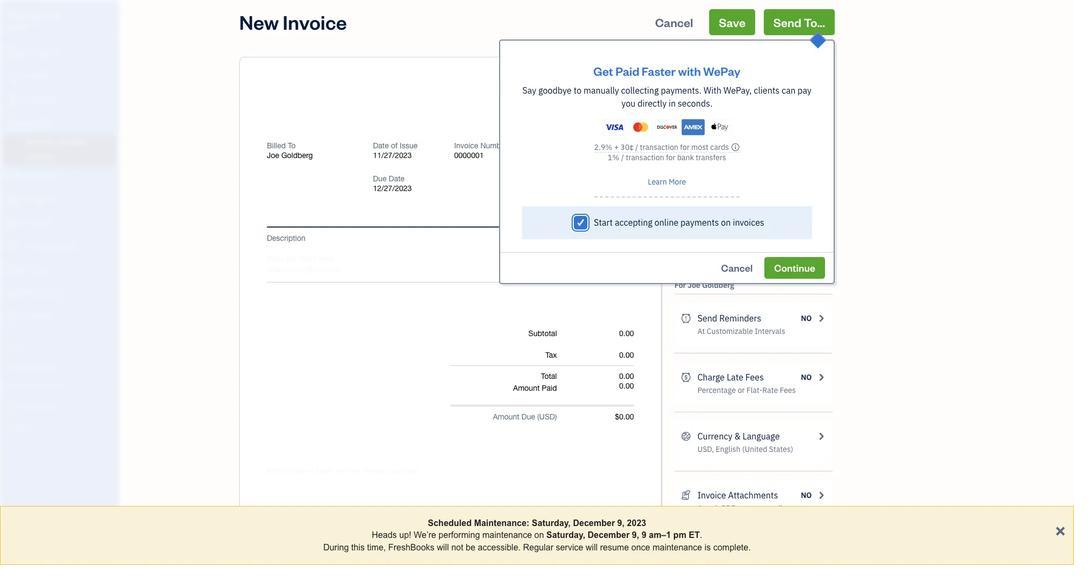 Task type: describe. For each thing, give the bounding box(es) containing it.
apps link
[[3, 337, 116, 356]]

joe goldberg
[[267, 151, 313, 160]]

due for amount due ( usd )
[[522, 413, 535, 421]]

9
[[642, 531, 646, 540]]

visa image
[[698, 121, 712, 132]]

0 horizontal spatial /
[[621, 153, 624, 162]]

directly
[[638, 98, 667, 109]]

goodbye
[[538, 85, 572, 96]]

subtotal
[[528, 329, 557, 338]]

1 horizontal spatial on
[[721, 217, 731, 228]]

or
[[738, 385, 745, 395]]

charge
[[698, 372, 725, 383]]

Enter an Invoice # text field
[[454, 151, 485, 160]]

bank
[[8, 402, 24, 410]]

learn more link
[[648, 177, 686, 187]]

0 vertical spatial for
[[680, 142, 690, 152]]

this
[[688, 65, 702, 75]]

1 vertical spatial for
[[666, 153, 675, 162]]

.
[[700, 531, 702, 540]]

1 horizontal spatial total
[[618, 234, 634, 243]]

Issue date in MM/DD/YYYY format text field
[[373, 151, 438, 160]]

bank connections
[[8, 402, 64, 410]]

cancel for continue
[[721, 261, 753, 274]]

client image
[[7, 71, 20, 82]]

chevronright image for charge late fees
[[816, 371, 826, 384]]

usd for amount due ( usd )
[[539, 413, 555, 421]]

1 vertical spatial saturday,
[[546, 531, 585, 540]]

save button
[[709, 9, 755, 35]]

cards
[[710, 142, 729, 152]]

2 chevronright image from the top
[[816, 430, 826, 443]]

save
[[719, 15, 746, 30]]

2023
[[627, 519, 646, 528]]

during
[[323, 543, 349, 552]]

payments
[[681, 217, 719, 228]]

settings for settings
[[8, 422, 33, 430]]

0 vertical spatial rate
[[510, 234, 526, 243]]

1 vertical spatial 9,
[[632, 531, 639, 540]]

wepay,
[[723, 85, 752, 96]]

× button
[[1055, 520, 1065, 540]]

amount for amount due ( usd ) $0.00
[[570, 141, 596, 150]]

Notes text field
[[267, 466, 634, 476]]

transfers
[[696, 153, 726, 162]]

on inside 'scheduled maintenance: saturday, december 9, 2023 heads up! we're performing maintenance on saturday, december 9, 9 am–1 pm et . during this time, freshbooks will not be accessible. regular service will resume once maintenance is complete.'
[[534, 531, 544, 540]]

1 0.00 from the top
[[619, 329, 634, 338]]

latereminders image
[[681, 312, 691, 325]]

report image
[[7, 311, 20, 322]]

cancel for save
[[655, 15, 693, 30]]

send for send to...
[[773, 15, 801, 30]]

chart image
[[7, 288, 20, 299]]

most
[[691, 142, 709, 152]]

english
[[716, 444, 740, 454]]

main element
[[0, 0, 146, 565]]

2.9% + 30¢ / transaction for most cards
[[594, 142, 729, 152]]

cancel button for continue
[[711, 257, 762, 279]]

wepay
[[703, 63, 741, 78]]

0 vertical spatial transaction
[[640, 142, 678, 152]]

percentage or flat-rate fees
[[698, 385, 796, 395]]

1 will from the left
[[437, 543, 449, 552]]

pm
[[673, 531, 686, 540]]

new company 212-555-9900
[[584, 85, 634, 103]]

onlinesales image
[[681, 96, 691, 109]]

paintbrush image
[[681, 167, 691, 180]]

can
[[782, 85, 796, 96]]

online
[[726, 97, 752, 108]]

1 vertical spatial fees
[[780, 385, 796, 395]]

get paid faster with wepay
[[593, 63, 741, 78]]

0 vertical spatial online
[[762, 111, 783, 121]]

time,
[[367, 543, 386, 552]]

say goodbye to manually collecting payments. with wepay, clients can pay you directly in seconds.
[[522, 85, 812, 109]]

send reminders
[[698, 313, 761, 324]]

timer image
[[7, 241, 20, 252]]

states)
[[769, 444, 793, 454]]

connections
[[25, 402, 64, 410]]

invoice image
[[7, 118, 20, 129]]

line total
[[602, 234, 634, 243]]

1 vertical spatial december
[[588, 531, 630, 540]]

late
[[727, 372, 743, 383]]

description
[[267, 234, 306, 243]]

new for new invoice
[[239, 9, 279, 35]]

visa image
[[603, 119, 626, 135]]

accessible.
[[478, 543, 521, 552]]

0 horizontal spatial maintenance
[[482, 531, 532, 540]]

learn more
[[648, 177, 686, 187]]

1 vertical spatial transaction
[[626, 153, 664, 162]]

send for send reminders
[[698, 313, 717, 324]]

212-
[[586, 95, 602, 103]]

1 vertical spatial pay
[[734, 111, 746, 121]]

0.00 0.00
[[619, 372, 634, 390]]

payments.
[[661, 85, 702, 96]]

for inside 'settings for this invoice'
[[675, 65, 686, 75]]

manually
[[584, 85, 619, 96]]

payment image
[[7, 172, 20, 182]]

1 horizontal spatial to
[[755, 503, 762, 513]]

1 horizontal spatial you
[[748, 111, 760, 121]]

invoice attachments
[[698, 490, 778, 501]]

send to... button
[[764, 9, 835, 35]]

Enter an Item Name text field
[[267, 254, 472, 264]]

attach
[[698, 503, 720, 513]]

due date 12/27/2023
[[373, 174, 412, 193]]

9900
[[617, 95, 634, 103]]

service
[[556, 543, 583, 552]]

tax
[[545, 351, 557, 359]]

new company owner
[[9, 10, 61, 30]]

say
[[522, 85, 536, 96]]

members
[[27, 362, 55, 370]]

billed
[[267, 141, 286, 150]]

is
[[705, 543, 711, 552]]

start
[[594, 217, 613, 228]]

2 0.00 from the top
[[619, 351, 634, 359]]

4 0.00 from the top
[[619, 382, 634, 390]]

money image
[[7, 265, 20, 276]]

to inside say goodbye to manually collecting payments. with wepay, clients can pay you directly in seconds.
[[574, 85, 582, 96]]

items and services
[[8, 382, 65, 390]]

mastercard image for visa icon's discover icon
[[629, 119, 652, 135]]

services
[[39, 382, 65, 390]]

recurring
[[720, 227, 758, 238]]

scheduled
[[428, 519, 472, 528]]

line
[[602, 234, 616, 243]]

amount due ( usd )
[[493, 413, 557, 421]]

latefees image
[[681, 371, 691, 384]]

seconds.
[[678, 98, 712, 109]]

automatically
[[751, 241, 798, 251]]

am–1
[[649, 531, 671, 540]]

1 vertical spatial clients
[[710, 111, 732, 121]]

with
[[704, 85, 721, 96]]

dashboard image
[[7, 48, 20, 59]]

info image
[[731, 143, 740, 151]]

settings for this invoice
[[675, 49, 730, 75]]

items
[[8, 382, 25, 390]]

new for new company owner
[[9, 10, 24, 20]]

invoice inside 'settings for this invoice'
[[704, 65, 730, 75]]

accept
[[698, 97, 724, 108]]

this
[[351, 543, 365, 552]]

new invoice
[[239, 9, 347, 35]]

0 vertical spatial joe
[[267, 151, 279, 160]]

new for new company 212-555-9900
[[584, 85, 599, 94]]

Enter an Item Description text field
[[267, 266, 472, 274]]

0 horizontal spatial 9,
[[617, 519, 625, 528]]

intervals
[[755, 326, 785, 336]]

cancel button for save
[[645, 9, 703, 35]]

amount inside the 'total amount paid'
[[513, 384, 540, 392]]

reminders
[[719, 313, 761, 324]]

amount due ( usd ) $0.00
[[570, 141, 634, 172]]

) for amount due ( usd )
[[555, 413, 557, 421]]



Task type: locate. For each thing, give the bounding box(es) containing it.
attachments
[[728, 490, 778, 501]]

and
[[26, 382, 38, 390]]

maintenance down maintenance:
[[482, 531, 532, 540]]

get
[[593, 63, 613, 78]]

at
[[698, 326, 705, 336]]

copy
[[737, 503, 753, 513]]

+
[[614, 142, 619, 152]]

1 vertical spatial settings
[[8, 422, 33, 430]]

1 vertical spatial /
[[621, 153, 624, 162]]

amount down the 'total amount paid'
[[493, 413, 519, 421]]

date
[[373, 141, 389, 150], [389, 174, 405, 183]]

amount for amount due ( usd )
[[493, 413, 519, 421]]

new inside the new company owner
[[9, 10, 24, 20]]

scheduled maintenance: saturday, december 9, 2023 heads up! we're performing maintenance on saturday, december 9, 9 am–1 pm et . during this time, freshbooks will not be accessible. regular service will resume once maintenance is complete.
[[323, 519, 751, 552]]

total amount paid
[[513, 372, 557, 392]]

usd down the 'total amount paid'
[[539, 413, 555, 421]]

1 vertical spatial (
[[537, 413, 539, 421]]

1 horizontal spatial 9,
[[632, 531, 639, 540]]

/ right 1%
[[621, 153, 624, 162]]

currencyandlanguage image
[[681, 430, 691, 443]]

send to...
[[773, 15, 825, 30]]

goldberg
[[281, 151, 313, 160], [702, 280, 734, 290]]

you down collecting
[[621, 98, 636, 109]]

chevronright image for invoice attachments
[[816, 489, 826, 502]]

0 horizontal spatial usd
[[539, 413, 555, 421]]

company up owner
[[26, 10, 61, 20]]

2 vertical spatial clients
[[727, 241, 750, 251]]

2 vertical spatial due
[[522, 413, 535, 421]]

0 vertical spatial settings
[[675, 49, 719, 64]]

total right line
[[618, 234, 634, 243]]

goldberg down to
[[281, 151, 313, 160]]

0 vertical spatial fees
[[745, 372, 764, 383]]

cancel button up 'settings for this invoice'
[[645, 9, 703, 35]]

0 vertical spatial send
[[773, 15, 801, 30]]

language
[[743, 431, 780, 442]]

will right service
[[586, 543, 598, 552]]

send
[[773, 15, 801, 30], [698, 313, 717, 324]]

0 vertical spatial 9,
[[617, 519, 625, 528]]

discover image up info icon
[[730, 121, 745, 132]]

1% / transaction for bank transfers
[[608, 153, 726, 162]]

clients inside say goodbye to manually collecting payments. with wepay, clients can pay you directly in seconds.
[[754, 85, 780, 96]]

) inside amount due ( usd ) $0.00
[[632, 141, 634, 150]]

discover image up 2.9% + 30¢ / transaction for most cards
[[655, 119, 679, 135]]

0 vertical spatial goldberg
[[281, 151, 313, 160]]

1 horizontal spatial joe
[[688, 280, 700, 290]]

collecting
[[621, 85, 659, 96]]

( for amount due ( usd ) $0.00
[[614, 141, 616, 150]]

date up the 12/27/2023
[[389, 174, 405, 183]]

total inside the 'total amount paid'
[[541, 372, 557, 381]]

0 vertical spatial /
[[635, 142, 638, 152]]

0 horizontal spatial due
[[373, 174, 387, 183]]

goldberg up send reminders
[[702, 280, 734, 290]]

0 horizontal spatial company
[[26, 10, 61, 20]]

project image
[[7, 218, 20, 229]]

1 horizontal spatial /
[[635, 142, 638, 152]]

to
[[288, 141, 296, 150]]

paid inside the 'total amount paid'
[[542, 384, 557, 392]]

amount up amount due ( usd )
[[513, 384, 540, 392]]

2 will from the left
[[586, 543, 598, 552]]

clients down accept
[[710, 111, 732, 121]]

due inside amount due ( usd ) $0.00
[[599, 141, 612, 150]]

cancel up 'settings for this invoice'
[[655, 15, 693, 30]]

1 horizontal spatial for
[[680, 142, 690, 152]]

team
[[8, 362, 25, 370]]

12/27/2023
[[373, 184, 412, 193]]

new
[[239, 9, 279, 35], [9, 10, 24, 20], [584, 85, 599, 94]]

1 vertical spatial maintenance
[[653, 543, 702, 552]]

payments
[[754, 97, 792, 108]]

1%
[[608, 153, 619, 162]]

cancel button
[[645, 9, 703, 35], [711, 257, 762, 279]]

complete.
[[713, 543, 751, 552]]

qty
[[568, 234, 580, 243]]

3 0.00 from the top
[[619, 372, 634, 381]]

pay down online
[[734, 111, 746, 121]]

mastercard image
[[629, 119, 652, 135], [714, 121, 729, 132]]

currency
[[698, 431, 732, 442]]

1 vertical spatial online
[[655, 217, 679, 228]]

0 horizontal spatial will
[[437, 543, 449, 552]]

0 vertical spatial maintenance
[[482, 531, 532, 540]]

due for amount due ( usd ) $0.00
[[599, 141, 612, 150]]

1 horizontal spatial discover image
[[730, 121, 745, 132]]

0 horizontal spatial send
[[698, 313, 717, 324]]

due down the 'total amount paid'
[[522, 413, 535, 421]]

amount
[[570, 141, 596, 150], [513, 384, 540, 392], [493, 413, 519, 421]]

1 horizontal spatial paid
[[616, 63, 639, 78]]

chevronright image
[[816, 371, 826, 384], [816, 430, 826, 443], [816, 489, 826, 502]]

0 horizontal spatial )
[[555, 413, 557, 421]]

saturday, up the regular
[[532, 519, 571, 528]]

9, left 2023
[[617, 519, 625, 528]]

date left of
[[373, 141, 389, 150]]

12/27/2023 button
[[373, 184, 438, 193]]

number
[[480, 141, 508, 150]]

0 horizontal spatial cancel button
[[645, 9, 703, 35]]

team members
[[8, 362, 55, 370]]

due up the 12/27/2023
[[373, 174, 387, 183]]

1 vertical spatial to
[[755, 503, 762, 513]]

3 chevronright image from the top
[[816, 489, 826, 502]]

estimate image
[[7, 95, 20, 106]]

3 no from the top
[[801, 372, 812, 382]]

maintenance down pm
[[653, 543, 702, 552]]

faster
[[642, 63, 676, 78]]

saturday, up service
[[546, 531, 585, 540]]

pdf
[[722, 503, 735, 513]]

to left 212-
[[574, 85, 582, 96]]

0 horizontal spatial mastercard image
[[629, 119, 652, 135]]

settings inside 'settings for this invoice'
[[675, 49, 719, 64]]

invoice number
[[454, 141, 508, 150]]

usd,
[[698, 444, 714, 454]]

settings up this
[[675, 49, 719, 64]]

1 vertical spatial cancel button
[[711, 257, 762, 279]]

0 vertical spatial pay
[[798, 85, 812, 96]]

for
[[680, 142, 690, 152], [666, 153, 675, 162]]

0 horizontal spatial fees
[[745, 372, 764, 383]]

1 horizontal spatial usd
[[616, 141, 632, 150]]

online down payments at the top of the page
[[762, 111, 783, 121]]

1 horizontal spatial maintenance
[[653, 543, 702, 552]]

amount left +
[[570, 141, 596, 150]]

owner
[[9, 22, 30, 30]]

1 horizontal spatial goldberg
[[702, 280, 734, 290]]

continue button
[[764, 257, 825, 279]]

saturday,
[[532, 519, 571, 528], [546, 531, 585, 540]]

0 horizontal spatial joe
[[267, 151, 279, 160]]

0 vertical spatial amount
[[570, 141, 596, 150]]

2 vertical spatial amount
[[493, 413, 519, 421]]

0 horizontal spatial online
[[655, 217, 679, 228]]

to
[[574, 85, 582, 96], [755, 503, 762, 513]]

1 vertical spatial rate
[[762, 385, 778, 395]]

) right +
[[632, 141, 634, 150]]

0 vertical spatial cancel button
[[645, 9, 703, 35]]

for
[[675, 65, 686, 75], [675, 280, 686, 290]]

fees up flat-
[[745, 372, 764, 383]]

no for charge late fees
[[801, 372, 812, 382]]

1 horizontal spatial due
[[522, 413, 535, 421]]

0 horizontal spatial to
[[574, 85, 582, 96]]

usd up 1%
[[616, 141, 632, 150]]

settings
[[675, 49, 719, 64], [8, 422, 33, 430]]

9,
[[617, 519, 625, 528], [632, 531, 639, 540]]

transaction up 1% / transaction for bank transfers
[[640, 142, 678, 152]]

1 vertical spatial chevronright image
[[816, 430, 826, 443]]

discover image
[[655, 119, 679, 135], [730, 121, 745, 132]]

9, left 9
[[632, 531, 639, 540]]

refresh image
[[681, 226, 691, 239]]

due inside the "due date 12/27/2023"
[[373, 174, 387, 183]]

1 vertical spatial goldberg
[[702, 280, 734, 290]]

online
[[762, 111, 783, 121], [655, 217, 679, 228]]

0 horizontal spatial paid
[[542, 384, 557, 392]]

paid down tax
[[542, 384, 557, 392]]

joe down billed
[[267, 151, 279, 160]]

bank connections link
[[3, 397, 116, 416]]

pay right can at the right top of page
[[798, 85, 812, 96]]

2 vertical spatial chevronright image
[[816, 489, 826, 502]]

&
[[735, 431, 741, 442]]

0 vertical spatial $0.00
[[585, 149, 634, 172]]

cancel down "your"
[[721, 261, 753, 274]]

paid
[[616, 63, 639, 78], [542, 384, 557, 392]]

( for amount due ( usd )
[[537, 413, 539, 421]]

accept online payments
[[698, 97, 792, 108]]

( left 30¢ on the right
[[614, 141, 616, 150]]

date inside the "due date 12/27/2023"
[[389, 174, 405, 183]]

1 chevronright image from the top
[[816, 371, 826, 384]]

et
[[689, 531, 700, 540]]

you down accept online payments
[[748, 111, 760, 121]]

1 vertical spatial )
[[555, 413, 557, 421]]

1 vertical spatial for
[[675, 280, 686, 290]]

cancel button down "your"
[[711, 257, 762, 279]]

discover image for visa image
[[730, 121, 745, 132]]

1 horizontal spatial (
[[614, 141, 616, 150]]

continue
[[774, 261, 815, 274]]

chevronright image
[[816, 312, 826, 325]]

settings down bank at the left bottom of page
[[8, 422, 33, 430]]

for left this
[[675, 65, 686, 75]]

0 vertical spatial you
[[621, 98, 636, 109]]

2 horizontal spatial new
[[584, 85, 599, 94]]

company up 9900
[[601, 85, 634, 94]]

send inside button
[[773, 15, 801, 30]]

1 vertical spatial joe
[[688, 280, 700, 290]]

for down 2.9% + 30¢ / transaction for most cards
[[666, 153, 675, 162]]

let
[[698, 111, 708, 121]]

0 vertical spatial )
[[632, 141, 634, 150]]

1 horizontal spatial )
[[632, 141, 634, 150]]

accepting
[[615, 217, 652, 228]]

0 horizontal spatial (
[[537, 413, 539, 421]]

0 vertical spatial to
[[574, 85, 582, 96]]

company for new company 212-555-9900
[[601, 85, 634, 94]]

joe
[[267, 151, 279, 160], [688, 280, 700, 290]]

1 horizontal spatial cancel button
[[711, 257, 762, 279]]

0 vertical spatial cancel
[[655, 15, 693, 30]]

1 vertical spatial cancel
[[721, 261, 753, 274]]

usd inside amount due ( usd ) $0.00
[[616, 141, 632, 150]]

for up bank
[[680, 142, 690, 152]]

total down tax
[[541, 372, 557, 381]]

discover image for visa icon
[[655, 119, 679, 135]]

1 horizontal spatial mastercard image
[[714, 121, 729, 132]]

online left refresh 'icon'
[[655, 217, 679, 228]]

make recurring bill your clients automatically
[[698, 227, 798, 251]]

for joe goldberg
[[675, 280, 734, 290]]

0 horizontal spatial discover image
[[655, 119, 679, 135]]

company for new company owner
[[26, 10, 61, 20]]

apple pay image
[[708, 119, 731, 135]]

send up at
[[698, 313, 717, 324]]

1 horizontal spatial company
[[601, 85, 634, 94]]

company inside new company 212-555-9900
[[601, 85, 634, 94]]

1 vertical spatial due
[[373, 174, 387, 183]]

mastercard image right visa image
[[714, 121, 729, 132]]

more
[[669, 177, 686, 187]]

resume
[[600, 543, 629, 552]]

we're
[[414, 531, 436, 540]]

1 horizontal spatial send
[[773, 15, 801, 30]]

1 vertical spatial $0.00
[[615, 413, 634, 421]]

0 vertical spatial (
[[614, 141, 616, 150]]

clients up payments at the top of the page
[[754, 85, 780, 96]]

0 vertical spatial date
[[373, 141, 389, 150]]

2 no from the top
[[801, 313, 812, 323]]

maintenance:
[[474, 519, 529, 528]]

clients inside make recurring bill your clients automatically
[[727, 241, 750, 251]]

customizable
[[707, 326, 753, 336]]

for up latereminders icon
[[675, 280, 686, 290]]

paid up collecting
[[616, 63, 639, 78]]

due left +
[[599, 141, 612, 150]]

will left not
[[437, 543, 449, 552]]

new inside new company 212-555-9900
[[584, 85, 599, 94]]

send left to...
[[773, 15, 801, 30]]

2 horizontal spatial due
[[599, 141, 612, 150]]

mastercard image up 30¢ on the right
[[629, 119, 652, 135]]

1 vertical spatial company
[[601, 85, 634, 94]]

heads
[[372, 531, 397, 540]]

0 horizontal spatial total
[[541, 372, 557, 381]]

check image
[[576, 217, 586, 228]]

amount inside amount due ( usd ) $0.00
[[570, 141, 596, 150]]

Terms text field
[[267, 503, 634, 522]]

joe up latereminders icon
[[688, 280, 700, 290]]

0 vertical spatial for
[[675, 65, 686, 75]]

1 for from the top
[[675, 65, 686, 75]]

fees right flat-
[[780, 385, 796, 395]]

you inside say goodbye to manually collecting payments. with wepay, clients can pay you directly in seconds.
[[621, 98, 636, 109]]

freshbooks
[[388, 543, 434, 552]]

will
[[437, 543, 449, 552], [586, 543, 598, 552]]

rate
[[510, 234, 526, 243], [762, 385, 778, 395]]

0 horizontal spatial on
[[534, 531, 544, 540]]

1 vertical spatial on
[[534, 531, 544, 540]]

pay inside say goodbye to manually collecting payments. with wepay, clients can pay you directly in seconds.
[[798, 85, 812, 96]]

1 vertical spatial amount
[[513, 384, 540, 392]]

transaction down 2.9% + 30¢ / transaction for most cards
[[626, 153, 664, 162]]

of
[[391, 141, 398, 150]]

0 vertical spatial clients
[[754, 85, 780, 96]]

once
[[631, 543, 650, 552]]

30¢
[[620, 142, 633, 152]]

clients down recurring
[[727, 241, 750, 251]]

0 horizontal spatial rate
[[510, 234, 526, 243]]

0 horizontal spatial settings
[[8, 422, 33, 430]]

Reference Number text field
[[454, 184, 531, 193]]

expense image
[[7, 195, 20, 206]]

0 horizontal spatial cancel
[[655, 15, 693, 30]]

) down the 'total amount paid'
[[555, 413, 557, 421]]

no for send reminders
[[801, 313, 812, 323]]

learn
[[648, 177, 667, 187]]

( inside amount due ( usd ) $0.00
[[614, 141, 616, 150]]

on right make
[[721, 217, 731, 228]]

$0.00 inside amount due ( usd ) $0.00
[[585, 149, 634, 172]]

4 no from the top
[[801, 490, 812, 500]]

0 vertical spatial on
[[721, 217, 731, 228]]

0 horizontal spatial goldberg
[[281, 151, 313, 160]]

company inside the new company owner
[[26, 10, 61, 20]]

) for amount due ( usd ) $0.00
[[632, 141, 634, 150]]

×
[[1055, 520, 1065, 540]]

0 horizontal spatial you
[[621, 98, 636, 109]]

december
[[573, 519, 615, 528], [588, 531, 630, 540]]

1 horizontal spatial fees
[[780, 385, 796, 395]]

usd for amount due ( usd ) $0.00
[[616, 141, 632, 150]]

mastercard image for visa image's discover icon
[[714, 121, 729, 132]]

to right copy
[[755, 503, 762, 513]]

0 vertical spatial due
[[599, 141, 612, 150]]

attach pdf copy to emails
[[698, 503, 786, 513]]

0 vertical spatial december
[[573, 519, 615, 528]]

1 no from the top
[[801, 98, 812, 108]]

0 vertical spatial usd
[[616, 141, 632, 150]]

/ right 30¢ on the right
[[635, 142, 638, 152]]

you
[[621, 98, 636, 109], [748, 111, 760, 121]]

no for invoice attachments
[[801, 490, 812, 500]]

american express image
[[682, 119, 705, 135]]

on
[[721, 217, 731, 228], [534, 531, 544, 540]]

2 for from the top
[[675, 280, 686, 290]]

× dialog
[[0, 506, 1074, 565]]

0 vertical spatial saturday,
[[532, 519, 571, 528]]

on up the regular
[[534, 531, 544, 540]]

( down the 'total amount paid'
[[537, 413, 539, 421]]

apps
[[8, 342, 24, 350]]

issue
[[400, 141, 418, 150]]

pay
[[798, 85, 812, 96], [734, 111, 746, 121]]

settings inside main element
[[8, 422, 33, 430]]

(united
[[742, 444, 767, 454]]

bank
[[677, 153, 694, 162]]

invoices image
[[681, 489, 691, 502]]

settings for settings for this invoice
[[675, 49, 719, 64]]



Task type: vqa. For each thing, say whether or not it's contained in the screenshot.
the top Cancel
yes



